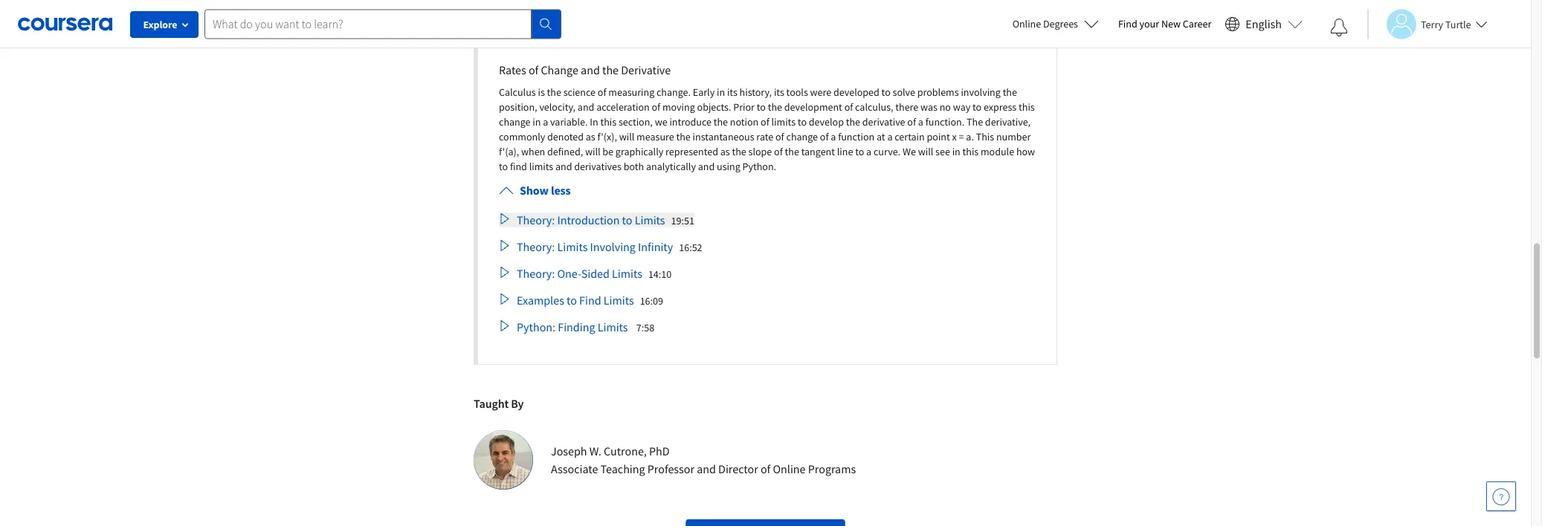Task type: describe. For each thing, give the bounding box(es) containing it.
derivative
[[863, 115, 906, 129]]

online degrees button
[[1001, 7, 1111, 40]]

infinity
[[638, 240, 673, 255]]

19:51
[[671, 214, 695, 228]]

the up function at the top of page
[[846, 115, 861, 129]]

0 horizontal spatial find
[[579, 293, 601, 308]]

of right rate
[[776, 130, 784, 144]]

analytically
[[646, 160, 696, 173]]

theory: for theory: introduction to limits
[[517, 213, 555, 228]]

online inside popup button
[[1013, 17, 1041, 30]]

from
[[499, 38, 522, 52]]

lesson
[[540, 38, 568, 52]]

by
[[511, 397, 524, 412]]

the up measuring
[[602, 63, 619, 78]]

and inside joseph w. cutrone, phd associate teaching professor and director of online programs
[[697, 462, 716, 477]]

python.
[[743, 160, 777, 173]]

position,
[[499, 101, 537, 114]]

limits up one- on the left bottom of page
[[557, 240, 588, 255]]

limits for sided
[[612, 267, 643, 282]]

help center image
[[1493, 488, 1511, 506]]

the right is
[[547, 86, 561, 99]]

1 horizontal spatial find
[[1119, 17, 1138, 30]]

of inside joseph w. cutrone, phd associate teaching professor and director of online programs
[[761, 462, 771, 477]]

commonly
[[499, 130, 545, 144]]

f'(a),
[[499, 145, 519, 159]]

of right science
[[598, 86, 607, 99]]

be
[[603, 145, 614, 159]]

online inside joseph w. cutrone, phd associate teaching professor and director of online programs
[[773, 462, 806, 477]]

development
[[785, 101, 843, 114]]

a right at
[[888, 130, 893, 144]]

velocity,
[[540, 101, 576, 114]]

tangent
[[802, 145, 835, 159]]

the down history,
[[768, 101, 782, 114]]

cutrone,
[[604, 444, 647, 459]]

16:09
[[640, 295, 663, 308]]

measuring
[[609, 86, 655, 99]]

a down develop
[[831, 130, 836, 144]]

the
[[967, 115, 983, 129]]

and up science
[[581, 63, 600, 78]]

the down introduce
[[676, 130, 691, 144]]

the right from
[[524, 38, 538, 52]]

we
[[655, 115, 668, 129]]

terry turtle button
[[1368, 9, 1488, 39]]

of right slope
[[774, 145, 783, 159]]

degrees
[[1044, 17, 1078, 30]]

1 vertical spatial change
[[787, 130, 818, 144]]

limits for to
[[635, 213, 665, 228]]

show less
[[520, 183, 571, 198]]

turtle
[[1446, 17, 1472, 31]]

one-
[[557, 267, 581, 282]]

objects.
[[697, 101, 731, 114]]

director
[[719, 462, 758, 477]]

change.
[[657, 86, 691, 99]]

module
[[981, 145, 1015, 159]]

2 vertical spatial this
[[963, 145, 979, 159]]

w.
[[590, 444, 602, 459]]

moving
[[663, 101, 695, 114]]

a down was
[[918, 115, 924, 129]]

were
[[810, 86, 832, 99]]

to up involving
[[622, 213, 633, 228]]

of up certain
[[908, 115, 916, 129]]

defined,
[[547, 145, 583, 159]]

associate
[[551, 462, 598, 477]]

change
[[541, 63, 579, 78]]

find your new career
[[1119, 17, 1212, 30]]

a.
[[966, 130, 974, 144]]

calculus,
[[855, 101, 894, 114]]

taught
[[474, 397, 509, 412]]

using
[[717, 160, 741, 173]]

no
[[940, 101, 951, 114]]

professor
[[648, 462, 695, 477]]

line
[[837, 145, 853, 159]]

7:58
[[636, 321, 655, 335]]

denoted
[[547, 130, 584, 144]]

of right rates
[[529, 63, 539, 78]]

a left curve.
[[867, 145, 872, 159]]

0 horizontal spatial this
[[601, 115, 617, 129]]

how
[[1017, 145, 1035, 159]]

section,
[[619, 115, 653, 129]]

measure
[[637, 130, 674, 144]]

function.
[[926, 115, 965, 129]]

of down developed
[[845, 101, 853, 114]]

teaching
[[601, 462, 645, 477]]

involving
[[590, 240, 636, 255]]

x
[[952, 130, 957, 144]]

16:52
[[679, 241, 703, 254]]

number
[[997, 130, 1031, 144]]

the up using
[[732, 145, 747, 159]]

of down develop
[[820, 130, 829, 144]]

variable.
[[550, 115, 588, 129]]

to left find on the left top of the page
[[499, 160, 508, 173]]

joseph w. cutrone, phd associate teaching professor and director of online programs
[[551, 444, 856, 477]]

1 vertical spatial in
[[533, 115, 541, 129]]

1 horizontal spatial in
[[717, 86, 725, 99]]

to down one- on the left bottom of page
[[567, 293, 577, 308]]

early
[[693, 86, 715, 99]]

is
[[538, 86, 545, 99]]

phd
[[649, 444, 670, 459]]

the up 'instantaneous' at the top
[[714, 115, 728, 129]]

express
[[984, 101, 1017, 114]]

rate
[[757, 130, 774, 144]]

career
[[1183, 17, 1212, 30]]

to down development
[[798, 115, 807, 129]]

coursera image
[[18, 12, 112, 36]]



Task type: locate. For each thing, give the bounding box(es) containing it.
and down represented
[[698, 160, 715, 173]]

0 horizontal spatial change
[[499, 115, 531, 129]]

0 vertical spatial this
[[1019, 101, 1035, 114]]

calculus
[[499, 86, 536, 99]]

1 horizontal spatial as
[[721, 145, 730, 159]]

this down a.
[[963, 145, 979, 159]]

prior
[[734, 101, 755, 114]]

a down "velocity,"
[[543, 115, 548, 129]]

theory: introduction to limits 19:51
[[517, 213, 695, 228]]

and
[[581, 63, 600, 78], [578, 101, 595, 114], [556, 160, 572, 173], [698, 160, 715, 173], [697, 462, 716, 477]]

theory: for theory: limits involving infinity
[[517, 240, 555, 255]]

in up commonly
[[533, 115, 541, 129]]

limits left the 16:09
[[604, 293, 634, 308]]

1 horizontal spatial will
[[619, 130, 635, 144]]

rates of change and the derivative
[[499, 63, 671, 78]]

way
[[953, 101, 971, 114]]

find down theory: one-sided limits 14:10
[[579, 293, 601, 308]]

derivative,
[[985, 115, 1031, 129]]

limits left 7:58 on the left bottom of page
[[598, 320, 628, 335]]

and left director
[[697, 462, 716, 477]]

1 vertical spatial limits
[[529, 160, 554, 173]]

joseph
[[551, 444, 587, 459]]

your
[[1140, 17, 1160, 30]]

will
[[619, 130, 635, 144], [585, 145, 601, 159], [918, 145, 934, 159]]

1 horizontal spatial online
[[1013, 17, 1041, 30]]

to left solve
[[882, 86, 891, 99]]

1 vertical spatial find
[[579, 293, 601, 308]]

develop
[[809, 115, 844, 129]]

change down position,
[[499, 115, 531, 129]]

1 horizontal spatial its
[[774, 86, 785, 99]]

0 horizontal spatial limits
[[529, 160, 554, 173]]

in
[[590, 115, 598, 129]]

to right the line
[[856, 145, 865, 159]]

1 its from the left
[[727, 86, 738, 99]]

introduction
[[557, 213, 620, 228]]

to
[[882, 86, 891, 99], [757, 101, 766, 114], [973, 101, 982, 114], [798, 115, 807, 129], [856, 145, 865, 159], [499, 160, 508, 173], [622, 213, 633, 228], [567, 293, 577, 308]]

1 theory: from the top
[[517, 213, 555, 228]]

point
[[927, 130, 950, 144]]

function
[[838, 130, 875, 144]]

in up objects.
[[717, 86, 725, 99]]

of up we
[[652, 101, 661, 114]]

in
[[717, 86, 725, 99], [533, 115, 541, 129], [953, 145, 961, 159]]

find your new career link
[[1111, 15, 1219, 33]]

was
[[921, 101, 938, 114]]

2 vertical spatial in
[[953, 145, 961, 159]]

developed
[[834, 86, 880, 99]]

the up express at the top
[[1003, 86, 1017, 99]]

calculus is the science of measuring change. early in its history, its tools were developed to solve problems involving the position, velocity, and acceleration of moving objects.  prior to the development of calculus, there was no way to express this change in a variable.  in this section, we introduce the notion of limits to develop the derivative of a function. the derivative, commonly denoted as f'(x), will measure the instantaneous rate of change of a function at a certain point  x = a.  this number f'(a), when defined, will be graphically represented as the slope of the tangent line to a curve. we will see in this module how to find limits and derivatives both analytically and using python.
[[499, 86, 1035, 173]]

0 horizontal spatial its
[[727, 86, 738, 99]]

limits down involving
[[612, 267, 643, 282]]

What do you want to learn? text field
[[205, 9, 532, 39]]

explore
[[143, 18, 177, 31]]

problems
[[918, 86, 959, 99]]

represented
[[666, 145, 718, 159]]

0 vertical spatial as
[[586, 130, 596, 144]]

finding
[[558, 320, 595, 335]]

as down 'instantaneous' at the top
[[721, 145, 730, 159]]

this right in
[[601, 115, 617, 129]]

1 vertical spatial as
[[721, 145, 730, 159]]

2 horizontal spatial will
[[918, 145, 934, 159]]

1 vertical spatial this
[[601, 115, 617, 129]]

less
[[551, 183, 571, 198]]

3 theory: from the top
[[517, 267, 555, 282]]

1 vertical spatial theory:
[[517, 240, 555, 255]]

will down section,
[[619, 130, 635, 144]]

involving
[[961, 86, 1001, 99]]

14:10
[[649, 268, 672, 281]]

python:
[[517, 320, 556, 335]]

show
[[520, 183, 549, 198]]

f'(x),
[[598, 130, 617, 144]]

to up the the
[[973, 101, 982, 114]]

theory: for theory: one-sided limits
[[517, 267, 555, 282]]

of right director
[[761, 462, 771, 477]]

to down history,
[[757, 101, 766, 114]]

when
[[521, 145, 545, 159]]

1 vertical spatial online
[[773, 462, 806, 477]]

and down science
[[578, 101, 595, 114]]

0 vertical spatial online
[[1013, 17, 1041, 30]]

limits for find
[[604, 293, 634, 308]]

programs
[[808, 462, 856, 477]]

rates
[[499, 63, 526, 78]]

show notifications image
[[1331, 19, 1348, 36]]

limits up rate
[[772, 115, 796, 129]]

derivatives
[[574, 160, 622, 173]]

both
[[624, 160, 644, 173]]

slope
[[749, 145, 772, 159]]

tools
[[787, 86, 808, 99]]

examples to find limits 16:09
[[517, 293, 663, 308]]

online left degrees
[[1013, 17, 1041, 30]]

english
[[1246, 17, 1282, 32]]

and down defined,
[[556, 160, 572, 173]]

limits down when on the top left of page
[[529, 160, 554, 173]]

in right see
[[953, 145, 961, 159]]

curve.
[[874, 145, 901, 159]]

1 horizontal spatial this
[[963, 145, 979, 159]]

2 horizontal spatial this
[[1019, 101, 1035, 114]]

acceleration
[[597, 101, 650, 114]]

0 vertical spatial limits
[[772, 115, 796, 129]]

theory: limits involving infinity 16:52
[[517, 240, 703, 255]]

will left be at the left top of the page
[[585, 145, 601, 159]]

=
[[959, 130, 964, 144]]

limits
[[772, 115, 796, 129], [529, 160, 554, 173]]

1 horizontal spatial limits
[[772, 115, 796, 129]]

certain
[[895, 130, 925, 144]]

solve
[[893, 86, 916, 99]]

show less button
[[499, 182, 571, 200]]

instantaneous
[[693, 130, 755, 144]]

0 vertical spatial theory:
[[517, 213, 555, 228]]

change
[[499, 115, 531, 129], [787, 130, 818, 144]]

explore button
[[130, 11, 199, 38]]

2 horizontal spatial in
[[953, 145, 961, 159]]

see
[[936, 145, 950, 159]]

the left tangent
[[785, 145, 799, 159]]

this up derivative,
[[1019, 101, 1035, 114]]

online left "programs"
[[773, 462, 806, 477]]

this
[[976, 130, 995, 144]]

the
[[524, 38, 538, 52], [602, 63, 619, 78], [547, 86, 561, 99], [1003, 86, 1017, 99], [768, 101, 782, 114], [714, 115, 728, 129], [846, 115, 861, 129], [676, 130, 691, 144], [732, 145, 747, 159], [785, 145, 799, 159]]

as
[[586, 130, 596, 144], [721, 145, 730, 159]]

its up prior
[[727, 86, 738, 99]]

as down in
[[586, 130, 596, 144]]

find left your
[[1119, 17, 1138, 30]]

2 vertical spatial theory:
[[517, 267, 555, 282]]

sided
[[581, 267, 610, 282]]

0 vertical spatial in
[[717, 86, 725, 99]]

its left tools
[[774, 86, 785, 99]]

graphically
[[616, 145, 664, 159]]

0 horizontal spatial will
[[585, 145, 601, 159]]

history,
[[740, 86, 772, 99]]

0 horizontal spatial as
[[586, 130, 596, 144]]

will right we
[[918, 145, 934, 159]]

0 vertical spatial find
[[1119, 17, 1138, 30]]

2 its from the left
[[774, 86, 785, 99]]

2 theory: from the top
[[517, 240, 555, 255]]

0 horizontal spatial online
[[773, 462, 806, 477]]

this
[[1019, 101, 1035, 114], [601, 115, 617, 129], [963, 145, 979, 159]]

joseph w. cutrone, phd image
[[474, 431, 533, 491]]

from the lesson
[[499, 38, 568, 52]]

change up tangent
[[787, 130, 818, 144]]

None search field
[[205, 9, 562, 39]]

science
[[564, 86, 596, 99]]

derivative
[[621, 63, 671, 78]]

we
[[903, 145, 916, 159]]

1 horizontal spatial change
[[787, 130, 818, 144]]

0 vertical spatial change
[[499, 115, 531, 129]]

examples
[[517, 293, 564, 308]]

of up rate
[[761, 115, 770, 129]]

0 horizontal spatial in
[[533, 115, 541, 129]]

limits up infinity
[[635, 213, 665, 228]]

find
[[510, 160, 527, 173]]



Task type: vqa. For each thing, say whether or not it's contained in the screenshot.


